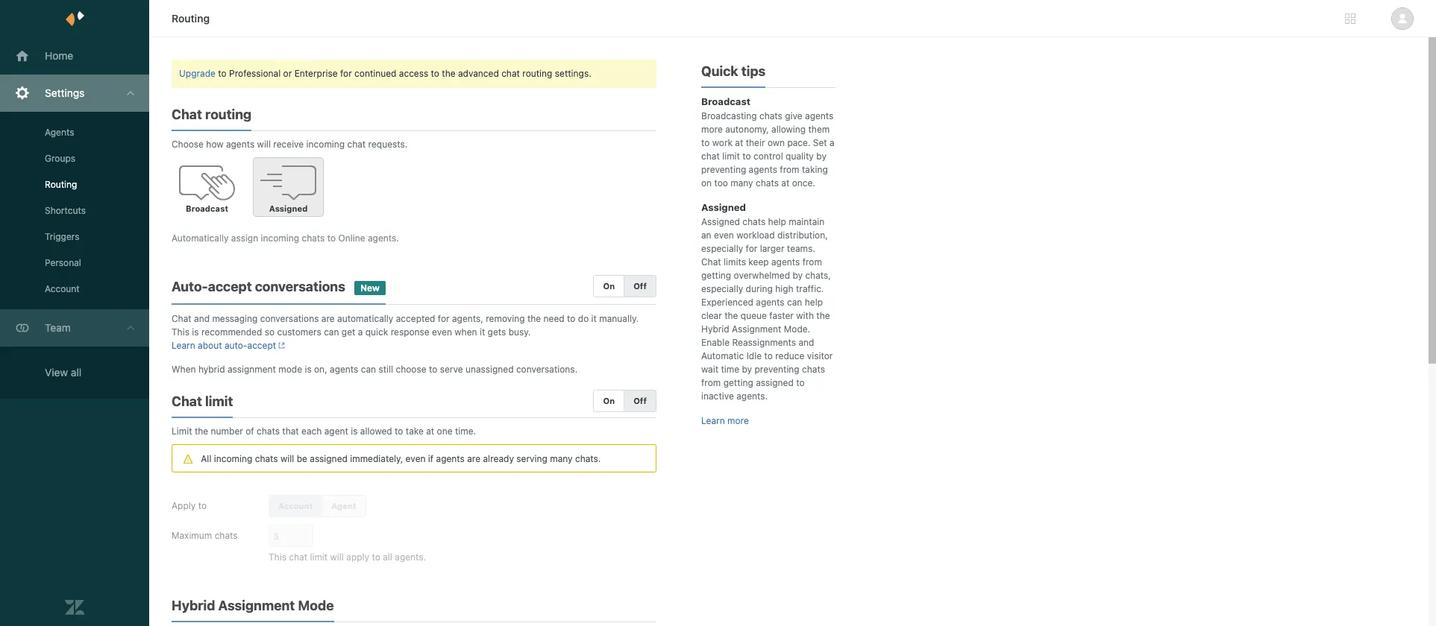Task type: vqa. For each thing, say whether or not it's contained in the screenshot.
THE ALREADY
yes



Task type: describe. For each thing, give the bounding box(es) containing it.
1 horizontal spatial is
[[305, 364, 312, 375]]

0 horizontal spatial hybrid
[[172, 599, 215, 614]]

to left 'online'
[[327, 233, 336, 244]]

maximum chats
[[172, 531, 238, 542]]

account inside button
[[278, 502, 313, 511]]

advanced
[[458, 68, 499, 79]]

shortcuts
[[45, 205, 86, 216]]

off for 1st off button from the top
[[634, 281, 647, 291]]

agents,
[[452, 313, 483, 325]]

2 vertical spatial by
[[742, 364, 752, 375]]

many inside broadcast broadcasting chats give agents more autonomy, allowing them to work at their own pace. set a chat limit to control quality by preventing agents from taking on too many chats at once.
[[731, 178, 754, 189]]

from inside broadcast broadcasting chats give agents more autonomy, allowing them to work at their own pace. set a chat limit to control quality by preventing agents from taking on too many chats at once.
[[780, 164, 800, 175]]

and inside assigned assigned chats help maintain an even workload distribution, especially for larger teams. chat limits keep agents from getting overwhelmed by chats, especially during high traffic. experienced agents can help clear the queue faster with the hybrid assignment mode. enable reassignments and automatic idle to reduce visitor wait time by preventing chats from getting assigned to inactive agents.
[[799, 337, 815, 349]]

1 vertical spatial more
[[728, 416, 749, 427]]

customers
[[277, 327, 321, 338]]

2 vertical spatial limit
[[310, 553, 328, 564]]

chat down maximum chats number field
[[289, 553, 308, 564]]

assigned up an
[[702, 216, 740, 228]]

each
[[302, 426, 322, 437]]

1 vertical spatial getting
[[724, 378, 754, 389]]

response
[[391, 327, 430, 338]]

on,
[[314, 364, 327, 375]]

online
[[338, 233, 365, 244]]

upgrade to professional or enterprise for continued access to the advanced chat routing settings.
[[179, 68, 592, 79]]

the right with
[[817, 310, 830, 322]]

inactive
[[702, 391, 734, 402]]

automatic
[[702, 351, 744, 362]]

to right access
[[431, 68, 440, 79]]

0 vertical spatial routing
[[523, 68, 553, 79]]

automatically
[[337, 313, 394, 325]]

0 horizontal spatial all
[[71, 366, 82, 379]]

distribution,
[[778, 230, 828, 241]]

chats.
[[575, 454, 601, 465]]

upgrade link
[[179, 68, 216, 79]]

broadcasting
[[702, 110, 757, 122]]

2 off button from the top
[[624, 390, 657, 413]]

quick
[[365, 327, 388, 338]]

faster
[[770, 310, 794, 322]]

pace.
[[788, 137, 811, 149]]

limit
[[172, 426, 192, 437]]

chats,
[[806, 270, 831, 281]]

chat left "requests."
[[347, 139, 366, 150]]

chat routing
[[172, 107, 252, 122]]

choose
[[396, 364, 427, 375]]

0 horizontal spatial from
[[702, 378, 721, 389]]

chats down visitor
[[802, 364, 825, 375]]

2 vertical spatial incoming
[[214, 454, 252, 465]]

one
[[437, 426, 453, 437]]

agents down larger
[[772, 257, 800, 268]]

all incoming chats will be assigned immediately, even if agents are already serving many chats.
[[201, 454, 601, 465]]

to left work
[[702, 137, 710, 149]]

set
[[813, 137, 827, 149]]

automatically
[[172, 233, 229, 244]]

will for be
[[281, 454, 294, 465]]

agents down during
[[756, 297, 785, 308]]

agents. inside assigned assigned chats help maintain an even workload distribution, especially for larger teams. chat limits keep agents from getting overwhelmed by chats, especially during high traffic. experienced agents can help clear the queue faster with the hybrid assignment mode. enable reassignments and automatic idle to reduce visitor wait time by preventing chats from getting assigned to inactive agents.
[[737, 391, 768, 402]]

0 horizontal spatial routing
[[205, 107, 252, 122]]

preventing inside assigned assigned chats help maintain an even workload distribution, especially for larger teams. chat limits keep agents from getting overwhelmed by chats, especially during high traffic. experienced agents can help clear the queue faster with the hybrid assignment mode. enable reassignments and automatic idle to reduce visitor wait time by preventing chats from getting assigned to inactive agents.
[[755, 364, 800, 375]]

chats right maximum at left
[[215, 531, 238, 542]]

0 vertical spatial agents.
[[368, 233, 399, 244]]

0 vertical spatial for
[[340, 68, 352, 79]]

hybrid inside assigned assigned chats help maintain an even workload distribution, especially for larger teams. chat limits keep agents from getting overwhelmed by chats, especially during high traffic. experienced agents can help clear the queue faster with the hybrid assignment mode. enable reassignments and automatic idle to reduce visitor wait time by preventing chats from getting assigned to inactive agents.
[[702, 324, 730, 335]]

1 vertical spatial assigned
[[310, 454, 348, 465]]

time.
[[455, 426, 476, 437]]

taking
[[802, 164, 828, 175]]

an
[[702, 230, 712, 241]]

number
[[211, 426, 243, 437]]

need
[[544, 313, 565, 325]]

larger
[[760, 243, 785, 254]]

0 vertical spatial accept
[[208, 279, 252, 295]]

auto-
[[225, 340, 247, 352]]

mode
[[298, 599, 334, 614]]

0 vertical spatial conversations
[[255, 279, 345, 295]]

already
[[483, 454, 514, 465]]

own
[[768, 137, 785, 149]]

0 horizontal spatial at
[[426, 426, 435, 437]]

more inside broadcast broadcasting chats give agents more autonomy, allowing them to work at their own pace. set a chat limit to control quality by preventing agents from taking on too many chats at once.
[[702, 124, 723, 135]]

chats left be
[[255, 454, 278, 465]]

still
[[379, 364, 393, 375]]

quick tips
[[702, 63, 766, 79]]

limit the number of chats that each agent is allowed to take at one time.
[[172, 426, 476, 437]]

on button for first off button from the bottom
[[594, 390, 625, 413]]

of
[[246, 426, 254, 437]]

upgrade
[[179, 68, 216, 79]]

0 horizontal spatial routing
[[45, 179, 77, 190]]

even inside chat and messaging conversations are automatically accepted for agents, removing the need to do it manually. this is recommended so customers can get a quick response even when it gets busy.
[[432, 327, 452, 338]]

messaging
[[212, 313, 258, 325]]

agents right how
[[226, 139, 255, 150]]

auto-accept conversations
[[172, 279, 345, 295]]

chat for chat and messaging conversations are automatically accepted for agents, removing the need to do it manually. this is recommended so customers can get a quick response even when it gets busy.
[[172, 313, 192, 325]]

learn more
[[702, 416, 749, 427]]

agent button
[[322, 496, 366, 518]]

to left serve
[[429, 364, 438, 375]]

1 horizontal spatial all
[[383, 553, 392, 564]]

0 horizontal spatial help
[[768, 216, 787, 228]]

1 off button from the top
[[624, 275, 657, 298]]

chats left 'online'
[[302, 233, 325, 244]]

serve
[[440, 364, 463, 375]]

apply
[[172, 501, 196, 512]]

manually.
[[600, 313, 639, 325]]

1 vertical spatial accept
[[247, 340, 276, 352]]

to right upgrade 'link'
[[218, 68, 227, 79]]

accepted
[[396, 313, 435, 325]]

on for 1st off button from the top
[[603, 281, 615, 291]]

for inside chat and messaging conversations are automatically accepted for agents, removing the need to do it manually. this is recommended so customers can get a quick response even when it gets busy.
[[438, 313, 450, 325]]

to down reduce
[[796, 378, 805, 389]]

allowing
[[772, 124, 806, 135]]

quality
[[786, 151, 814, 162]]

learn about auto-accept link
[[172, 340, 285, 352]]

can inside chat and messaging conversations are automatically accepted for agents, removing the need to do it manually. this is recommended so customers can get a quick response even when it gets busy.
[[324, 327, 339, 338]]

settings.
[[555, 68, 592, 79]]

learn for learn about auto-accept
[[172, 340, 195, 352]]

the left advanced
[[442, 68, 456, 79]]

agents up them
[[805, 110, 834, 122]]

give
[[785, 110, 803, 122]]

during
[[746, 284, 773, 295]]

about
[[198, 340, 222, 352]]

assignment inside assigned assigned chats help maintain an even workload distribution, especially for larger teams. chat limits keep agents from getting overwhelmed by chats, especially during high traffic. experienced agents can help clear the queue faster with the hybrid assignment mode. enable reassignments and automatic idle to reduce visitor wait time by preventing chats from getting assigned to inactive agents.
[[732, 324, 782, 335]]

chats down control
[[756, 178, 779, 189]]

on button for 1st off button from the top
[[594, 275, 625, 298]]

the down experienced
[[725, 310, 738, 322]]

0 vertical spatial account
[[45, 284, 80, 295]]

1 horizontal spatial can
[[361, 364, 376, 375]]

1 vertical spatial assignment
[[218, 599, 295, 614]]

chat and messaging conversations are automatically accepted for agents, removing the need to do it manually. this is recommended so customers can get a quick response even when it gets busy.
[[172, 313, 639, 338]]

if
[[428, 454, 434, 465]]

0 horizontal spatial limit
[[205, 394, 233, 410]]

all
[[201, 454, 212, 465]]

0 vertical spatial getting
[[702, 270, 732, 281]]

queue
[[741, 310, 767, 322]]

1 especially from the top
[[702, 243, 743, 254]]

2 horizontal spatial incoming
[[306, 139, 345, 150]]

agents right if
[[436, 454, 465, 465]]

view
[[45, 366, 68, 379]]

chat inside assigned assigned chats help maintain an even workload distribution, especially for larger teams. chat limits keep agents from getting overwhelmed by chats, especially during high traffic. experienced agents can help clear the queue faster with the hybrid assignment mode. enable reassignments and automatic idle to reduce visitor wait time by preventing chats from getting assigned to inactive agents.
[[702, 257, 721, 268]]

choose
[[172, 139, 204, 150]]

once.
[[792, 178, 816, 189]]

to right apply
[[198, 501, 207, 512]]

gets
[[488, 327, 506, 338]]

0 horizontal spatial it
[[480, 327, 485, 338]]

continued
[[355, 68, 397, 79]]

0 horizontal spatial many
[[550, 454, 573, 465]]

maximum
[[172, 531, 212, 542]]

the inside chat and messaging conversations are automatically accepted for agents, removing the need to do it manually. this is recommended so customers can get a quick response even when it gets busy.
[[528, 313, 541, 325]]

auto-
[[172, 279, 208, 295]]

limit inside broadcast broadcasting chats give agents more autonomy, allowing them to work at their own pace. set a chat limit to control quality by preventing agents from taking on too many chats at once.
[[723, 151, 740, 162]]



Task type: locate. For each thing, give the bounding box(es) containing it.
1 vertical spatial help
[[805, 297, 823, 308]]

1 vertical spatial all
[[383, 553, 392, 564]]

0 vertical spatial by
[[817, 151, 827, 162]]

so
[[265, 327, 275, 338]]

control
[[754, 151, 783, 162]]

when hybrid assignment mode is on, agents can still choose to serve unassigned conversations.
[[172, 364, 578, 375]]

can left get
[[324, 327, 339, 338]]

1 vertical spatial off button
[[624, 390, 657, 413]]

assign
[[231, 233, 258, 244]]

0 vertical spatial many
[[731, 178, 754, 189]]

assigned assigned chats help maintain an even workload distribution, especially for larger teams. chat limits keep agents from getting overwhelmed by chats, especially during high traffic. experienced agents can help clear the queue faster with the hybrid assignment mode. enable reassignments and automatic idle to reduce visitor wait time by preventing chats from getting assigned to inactive agents.
[[702, 202, 833, 402]]

0 vertical spatial are
[[322, 313, 335, 325]]

broadcast up the broadcasting
[[702, 96, 751, 107]]

can
[[787, 297, 803, 308], [324, 327, 339, 338], [361, 364, 376, 375]]

many left chats.
[[550, 454, 573, 465]]

will for receive
[[257, 139, 271, 150]]

to left "take"
[[395, 426, 403, 437]]

2 horizontal spatial limit
[[723, 151, 740, 162]]

chats up allowing in the right of the page
[[760, 110, 783, 122]]

agent
[[324, 426, 348, 437]]

will
[[257, 139, 271, 150], [281, 454, 294, 465], [330, 553, 344, 564]]

0 vertical spatial and
[[194, 313, 210, 325]]

2 on from the top
[[603, 396, 615, 406]]

1 vertical spatial from
[[803, 257, 822, 268]]

it right do at left
[[592, 313, 597, 325]]

learn up when
[[172, 340, 195, 352]]

this up when
[[172, 327, 190, 338]]

broadcast inside broadcast broadcasting chats give agents more autonomy, allowing them to work at their own pace. set a chat limit to control quality by preventing agents from taking on too many chats at once.
[[702, 96, 751, 107]]

1 horizontal spatial will
[[281, 454, 294, 465]]

1 vertical spatial by
[[793, 270, 803, 281]]

0 horizontal spatial learn
[[172, 340, 195, 352]]

broadcast
[[702, 96, 751, 107], [186, 204, 228, 213]]

2 horizontal spatial can
[[787, 297, 803, 308]]

by down set
[[817, 151, 827, 162]]

0 horizontal spatial assigned
[[310, 454, 348, 465]]

incoming
[[306, 139, 345, 150], [261, 233, 299, 244], [214, 454, 252, 465]]

chat for chat routing
[[172, 107, 202, 122]]

and down mode.
[[799, 337, 815, 349]]

even left if
[[406, 454, 426, 465]]

account up maximum chats number field
[[278, 502, 313, 511]]

zendesk products image
[[1346, 13, 1356, 24]]

2 horizontal spatial by
[[817, 151, 827, 162]]

recommended
[[201, 327, 262, 338]]

even right an
[[714, 230, 734, 241]]

0 vertical spatial is
[[192, 327, 199, 338]]

1 vertical spatial many
[[550, 454, 573, 465]]

take
[[406, 426, 424, 437]]

chat down auto- in the top of the page
[[172, 313, 192, 325]]

to down 'their'
[[743, 151, 751, 162]]

0 horizontal spatial can
[[324, 327, 339, 338]]

more down the inactive
[[728, 416, 749, 427]]

even inside assigned assigned chats help maintain an even workload distribution, especially for larger teams. chat limits keep agents from getting overwhelmed by chats, especially during high traffic. experienced agents can help clear the queue faster with the hybrid assignment mode. enable reassignments and automatic idle to reduce visitor wait time by preventing chats from getting assigned to inactive agents.
[[714, 230, 734, 241]]

learn more link
[[702, 416, 749, 427]]

off button
[[624, 275, 657, 298], [624, 390, 657, 413]]

all right view
[[71, 366, 82, 379]]

preventing inside broadcast broadcasting chats give agents more autonomy, allowing them to work at their own pace. set a chat limit to control quality by preventing agents from taking on too many chats at once.
[[702, 164, 746, 175]]

0 vertical spatial assignment
[[732, 324, 782, 335]]

assigned
[[702, 202, 746, 213], [269, 204, 308, 213], [702, 216, 740, 228]]

2 horizontal spatial for
[[746, 243, 758, 254]]

getting down limits
[[702, 270, 732, 281]]

0 vertical spatial on button
[[594, 275, 625, 298]]

assigned up automatically assign incoming chats to online agents.
[[269, 204, 308, 213]]

agents. right 'online'
[[368, 233, 399, 244]]

assigned down too
[[702, 202, 746, 213]]

is
[[192, 327, 199, 338], [305, 364, 312, 375], [351, 426, 358, 437]]

1 vertical spatial preventing
[[755, 364, 800, 375]]

1 vertical spatial routing
[[45, 179, 77, 190]]

especially up experienced
[[702, 284, 743, 295]]

assignment left mode in the left bottom of the page
[[218, 599, 295, 614]]

assignment down queue
[[732, 324, 782, 335]]

all
[[71, 366, 82, 379], [383, 553, 392, 564]]

2 vertical spatial at
[[426, 426, 435, 437]]

time
[[721, 364, 740, 375]]

routing up how
[[205, 107, 252, 122]]

chats up workload
[[743, 216, 766, 228]]

them
[[809, 124, 830, 135]]

1 horizontal spatial it
[[592, 313, 597, 325]]

0 vertical spatial from
[[780, 164, 800, 175]]

mode
[[279, 364, 302, 375]]

for left continued
[[340, 68, 352, 79]]

learn for learn more
[[702, 416, 725, 427]]

especially up limits
[[702, 243, 743, 254]]

off for first off button from the bottom
[[634, 396, 647, 406]]

on button up chats.
[[594, 390, 625, 413]]

1 vertical spatial a
[[358, 327, 363, 338]]

2 horizontal spatial from
[[803, 257, 822, 268]]

0 vertical spatial all
[[71, 366, 82, 379]]

agents down control
[[749, 164, 778, 175]]

limits
[[724, 257, 746, 268]]

a inside broadcast broadcasting chats give agents more autonomy, allowing them to work at their own pace. set a chat limit to control quality by preventing agents from taking on too many chats at once.
[[830, 137, 835, 149]]

more up work
[[702, 124, 723, 135]]

agents right on,
[[330, 364, 359, 375]]

chat for chat limit
[[172, 394, 202, 410]]

tips
[[742, 63, 766, 79]]

the
[[442, 68, 456, 79], [725, 310, 738, 322], [817, 310, 830, 322], [528, 313, 541, 325], [195, 426, 208, 437]]

2 horizontal spatial even
[[714, 230, 734, 241]]

by inside broadcast broadcasting chats give agents more autonomy, allowing them to work at their own pace. set a chat limit to control quality by preventing agents from taking on too many chats at once.
[[817, 151, 827, 162]]

is up about at the left bottom of page
[[192, 327, 199, 338]]

even
[[714, 230, 734, 241], [432, 327, 452, 338], [406, 454, 426, 465]]

1 vertical spatial are
[[467, 454, 481, 465]]

routing down groups
[[45, 179, 77, 190]]

to left do at left
[[567, 313, 576, 325]]

will left 'apply'
[[330, 553, 344, 564]]

on for first off button from the bottom
[[603, 396, 615, 406]]

traffic.
[[796, 284, 824, 295]]

is right 'agent'
[[351, 426, 358, 437]]

wait
[[702, 364, 719, 375]]

overwhelmed
[[734, 270, 790, 281]]

conversations inside chat and messaging conversations are automatically accepted for agents, removing the need to do it manually. this is recommended so customers can get a quick response even when it gets busy.
[[260, 313, 319, 325]]

automatically assign incoming chats to online agents.
[[172, 233, 399, 244]]

0 vertical spatial learn
[[172, 340, 195, 352]]

can inside assigned assigned chats help maintain an even workload distribution, especially for larger teams. chat limits keep agents from getting overwhelmed by chats, especially during high traffic. experienced agents can help clear the queue faster with the hybrid assignment mode. enable reassignments and automatic idle to reduce visitor wait time by preventing chats from getting assigned to inactive agents.
[[787, 297, 803, 308]]

1 horizontal spatial a
[[830, 137, 835, 149]]

1 vertical spatial broadcast
[[186, 204, 228, 213]]

0 horizontal spatial and
[[194, 313, 210, 325]]

1 horizontal spatial incoming
[[261, 233, 299, 244]]

0 horizontal spatial broadcast
[[186, 204, 228, 213]]

1 vertical spatial hybrid
[[172, 599, 215, 614]]

0 horizontal spatial is
[[192, 327, 199, 338]]

preventing up too
[[702, 164, 746, 175]]

1 horizontal spatial at
[[735, 137, 744, 149]]

Maximum chats number field
[[269, 526, 313, 548]]

1 off from the top
[[634, 281, 647, 291]]

0 vertical spatial off button
[[624, 275, 657, 298]]

1 horizontal spatial even
[[432, 327, 452, 338]]

chat down work
[[702, 151, 720, 162]]

1 vertical spatial incoming
[[261, 233, 299, 244]]

at left once.
[[782, 178, 790, 189]]

on
[[603, 281, 615, 291], [603, 396, 615, 406]]

that
[[282, 426, 299, 437]]

1 horizontal spatial hybrid
[[702, 324, 730, 335]]

settings
[[45, 87, 85, 99]]

broadcast up automatically
[[186, 204, 228, 213]]

1 vertical spatial for
[[746, 243, 758, 254]]

chat
[[502, 68, 520, 79], [347, 139, 366, 150], [702, 151, 720, 162], [289, 553, 308, 564]]

agents
[[45, 127, 74, 138]]

by up traffic. at top right
[[793, 270, 803, 281]]

a right get
[[358, 327, 363, 338]]

2 horizontal spatial will
[[330, 553, 344, 564]]

new
[[360, 283, 380, 294]]

accept up messaging
[[208, 279, 252, 295]]

2 vertical spatial agents.
[[395, 553, 426, 564]]

even left when
[[432, 327, 452, 338]]

1 vertical spatial can
[[324, 327, 339, 338]]

idle
[[747, 351, 762, 362]]

getting down time
[[724, 378, 754, 389]]

this
[[172, 327, 190, 338], [269, 553, 287, 564]]

unassigned
[[466, 364, 514, 375]]

assigned inside assigned assigned chats help maintain an even workload distribution, especially for larger teams. chat limits keep agents from getting overwhelmed by chats, especially during high traffic. experienced agents can help clear the queue faster with the hybrid assignment mode. enable reassignments and automatic idle to reduce visitor wait time by preventing chats from getting assigned to inactive agents.
[[756, 378, 794, 389]]

keep
[[749, 257, 769, 268]]

1 vertical spatial it
[[480, 327, 485, 338]]

1 horizontal spatial routing
[[172, 12, 210, 25]]

learn down the inactive
[[702, 416, 725, 427]]

at down autonomy,
[[735, 137, 744, 149]]

experienced
[[702, 297, 754, 308]]

receive
[[273, 139, 304, 150]]

routing left "settings."
[[523, 68, 553, 79]]

many right too
[[731, 178, 754, 189]]

can down high in the right top of the page
[[787, 297, 803, 308]]

0 horizontal spatial for
[[340, 68, 352, 79]]

0 vertical spatial preventing
[[702, 164, 746, 175]]

2 especially from the top
[[702, 284, 743, 295]]

2 on button from the top
[[594, 390, 625, 413]]

1 vertical spatial on
[[603, 396, 615, 406]]

1 vertical spatial even
[[432, 327, 452, 338]]

for inside assigned assigned chats help maintain an even workload distribution, especially for larger teams. chat limits keep agents from getting overwhelmed by chats, especially during high traffic. experienced agents can help clear the queue faster with the hybrid assignment mode. enable reassignments and automatic idle to reduce visitor wait time by preventing chats from getting assigned to inactive agents.
[[746, 243, 758, 254]]

all right 'apply'
[[383, 553, 392, 564]]

accept down so
[[247, 340, 276, 352]]

when
[[455, 327, 477, 338]]

to right 'apply'
[[372, 553, 380, 564]]

allowed
[[360, 426, 392, 437]]

1 vertical spatial account
[[278, 502, 313, 511]]

a inside chat and messaging conversations are automatically accepted for agents, removing the need to do it manually. this is recommended so customers can get a quick response even when it gets busy.
[[358, 327, 363, 338]]

1 horizontal spatial limit
[[310, 553, 328, 564]]

chats right of
[[257, 426, 280, 437]]

hybrid
[[702, 324, 730, 335], [172, 599, 215, 614]]

when
[[172, 364, 196, 375]]

assigned down reduce
[[756, 378, 794, 389]]

will for apply
[[330, 553, 344, 564]]

this down maximum chats number field
[[269, 553, 287, 564]]

1 horizontal spatial for
[[438, 313, 450, 325]]

0 vertical spatial even
[[714, 230, 734, 241]]

0 vertical spatial hybrid
[[702, 324, 730, 335]]

home
[[45, 49, 73, 62]]

hybrid assignment mode
[[172, 599, 334, 614]]

their
[[746, 137, 765, 149]]

to down reassignments
[[765, 351, 773, 362]]

0 horizontal spatial preventing
[[702, 164, 746, 175]]

do
[[578, 313, 589, 325]]

or
[[283, 68, 292, 79]]

preventing down reduce
[[755, 364, 800, 375]]

maintain
[[789, 216, 825, 228]]

visitor
[[807, 351, 833, 362]]

1 horizontal spatial more
[[728, 416, 749, 427]]

chat right advanced
[[502, 68, 520, 79]]

0 horizontal spatial even
[[406, 454, 426, 465]]

1 horizontal spatial many
[[731, 178, 754, 189]]

0 vertical spatial this
[[172, 327, 190, 338]]

0 vertical spatial assigned
[[756, 378, 794, 389]]

from
[[780, 164, 800, 175], [803, 257, 822, 268], [702, 378, 721, 389]]

1 vertical spatial and
[[799, 337, 815, 349]]

1 vertical spatial will
[[281, 454, 294, 465]]

the right limit
[[195, 426, 208, 437]]

access
[[399, 68, 429, 79]]

0 horizontal spatial incoming
[[214, 454, 252, 465]]

the left need
[[528, 313, 541, 325]]

2 vertical spatial will
[[330, 553, 344, 564]]

0 vertical spatial routing
[[172, 12, 210, 25]]

chats
[[760, 110, 783, 122], [756, 178, 779, 189], [743, 216, 766, 228], [302, 233, 325, 244], [802, 364, 825, 375], [257, 426, 280, 437], [255, 454, 278, 465], [215, 531, 238, 542]]

with
[[797, 310, 814, 322]]

limit
[[723, 151, 740, 162], [205, 394, 233, 410], [310, 553, 328, 564]]

chat left limits
[[702, 257, 721, 268]]

by down idle
[[742, 364, 752, 375]]

agents. right 'apply'
[[395, 553, 426, 564]]

autonomy,
[[726, 124, 769, 135]]

chat inside chat and messaging conversations are automatically accepted for agents, removing the need to do it manually. this is recommended so customers can get a quick response even when it gets busy.
[[172, 313, 192, 325]]

at left one at the left bottom
[[426, 426, 435, 437]]

agent
[[332, 502, 356, 511]]

assigned right be
[[310, 454, 348, 465]]

chat up choose
[[172, 107, 202, 122]]

0 vertical spatial limit
[[723, 151, 740, 162]]

help down traffic. at top right
[[805, 297, 823, 308]]

1 on button from the top
[[594, 275, 625, 298]]

2 horizontal spatial at
[[782, 178, 790, 189]]

0 vertical spatial off
[[634, 281, 647, 291]]

chat inside broadcast broadcasting chats give agents more autonomy, allowing them to work at their own pace. set a chat limit to control quality by preventing agents from taking on too many chats at once.
[[702, 151, 720, 162]]

2 vertical spatial from
[[702, 378, 721, 389]]

2 vertical spatial for
[[438, 313, 450, 325]]

work
[[713, 137, 733, 149]]

broadcast for broadcast broadcasting chats give agents more autonomy, allowing them to work at their own pace. set a chat limit to control quality by preventing agents from taking on too many chats at once.
[[702, 96, 751, 107]]

from down the wait
[[702, 378, 721, 389]]

chat limit
[[172, 394, 233, 410]]

limit down maximum chats number field
[[310, 553, 328, 564]]

and inside chat and messaging conversations are automatically accepted for agents, removing the need to do it manually. this is recommended so customers can get a quick response even when it gets busy.
[[194, 313, 210, 325]]

on button up manually.
[[594, 275, 625, 298]]

incoming right all in the left bottom of the page
[[214, 454, 252, 465]]

requests.
[[368, 139, 408, 150]]

preventing
[[702, 164, 746, 175], [755, 364, 800, 375]]

assignment
[[228, 364, 276, 375]]

assigned for assigned assigned chats help maintain an even workload distribution, especially for larger teams. chat limits keep agents from getting overwhelmed by chats, especially during high traffic. experienced agents can help clear the queue faster with the hybrid assignment mode. enable reassignments and automatic idle to reduce visitor wait time by preventing chats from getting assigned to inactive agents.
[[702, 202, 746, 213]]

to inside chat and messaging conversations are automatically accepted for agents, removing the need to do it manually. this is recommended so customers can get a quick response even when it gets busy.
[[567, 313, 576, 325]]

1 on from the top
[[603, 281, 615, 291]]

many
[[731, 178, 754, 189], [550, 454, 573, 465]]

will left receive
[[257, 139, 271, 150]]

routing up upgrade 'link'
[[172, 12, 210, 25]]

is inside chat and messaging conversations are automatically accepted for agents, removing the need to do it manually. this is recommended so customers can get a quick response even when it gets busy.
[[192, 327, 199, 338]]

enable
[[702, 337, 730, 349]]

on button
[[594, 275, 625, 298], [594, 390, 625, 413]]

removing
[[486, 313, 525, 325]]

serving
[[517, 454, 548, 465]]

2 off from the top
[[634, 396, 647, 406]]

1 horizontal spatial this
[[269, 553, 287, 564]]

a
[[830, 137, 835, 149], [358, 327, 363, 338]]

are inside chat and messaging conversations are automatically accepted for agents, removing the need to do it manually. this is recommended so customers can get a quick response even when it gets busy.
[[322, 313, 335, 325]]

assigned for assigned
[[269, 204, 308, 213]]

routing
[[523, 68, 553, 79], [205, 107, 252, 122]]

from down quality
[[780, 164, 800, 175]]

hybrid down maximum at left
[[172, 599, 215, 614]]

for left agents,
[[438, 313, 450, 325]]

be
[[297, 454, 307, 465]]

team
[[45, 322, 71, 334]]

high
[[776, 284, 794, 295]]

professional
[[229, 68, 281, 79]]

1 horizontal spatial are
[[467, 454, 481, 465]]

to
[[218, 68, 227, 79], [431, 68, 440, 79], [702, 137, 710, 149], [743, 151, 751, 162], [327, 233, 336, 244], [567, 313, 576, 325], [765, 351, 773, 362], [429, 364, 438, 375], [796, 378, 805, 389], [395, 426, 403, 437], [198, 501, 207, 512], [372, 553, 380, 564]]

0 vertical spatial more
[[702, 124, 723, 135]]

account down personal
[[45, 284, 80, 295]]

will left be
[[281, 454, 294, 465]]

0 vertical spatial will
[[257, 139, 271, 150]]

personal
[[45, 257, 81, 269]]

conversations.
[[516, 364, 578, 375]]

1 horizontal spatial preventing
[[755, 364, 800, 375]]

1 horizontal spatial and
[[799, 337, 815, 349]]

triggers
[[45, 231, 79, 243]]

help up workload
[[768, 216, 787, 228]]

busy.
[[509, 327, 531, 338]]

this inside chat and messaging conversations are automatically accepted for agents, removing the need to do it manually. this is recommended so customers can get a quick response even when it gets busy.
[[172, 327, 190, 338]]

2 vertical spatial can
[[361, 364, 376, 375]]

reduce
[[776, 351, 805, 362]]

0 vertical spatial broadcast
[[702, 96, 751, 107]]

broadcast for broadcast
[[186, 204, 228, 213]]

2 horizontal spatial is
[[351, 426, 358, 437]]

from up chats,
[[803, 257, 822, 268]]

this chat limit will apply to all agents.
[[269, 553, 426, 564]]



